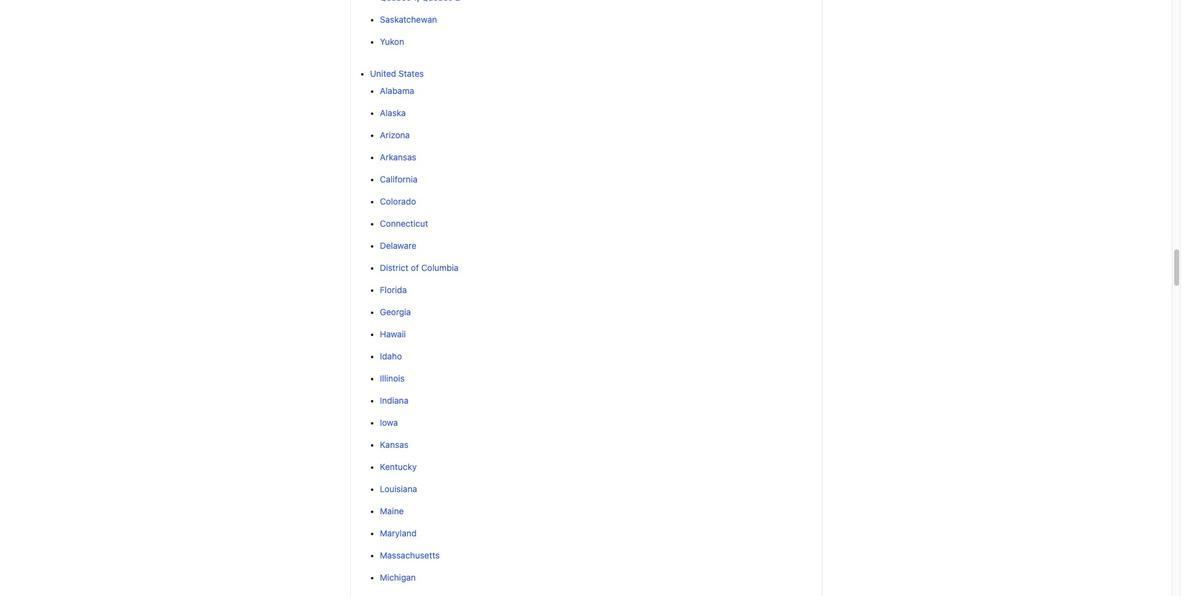 Task type: vqa. For each thing, say whether or not it's contained in the screenshot.
Arkansas link
yes



Task type: locate. For each thing, give the bounding box(es) containing it.
georgia link
[[380, 307, 411, 318]]

delaware link
[[380, 241, 416, 251]]

arkansas
[[380, 152, 416, 163]]

louisiana link
[[380, 484, 417, 495]]

yukon
[[380, 36, 404, 47]]

idaho
[[380, 351, 402, 362]]

massachusetts
[[380, 551, 440, 561]]

arizona link
[[380, 130, 410, 140]]

indiana
[[380, 396, 409, 406]]

columbia
[[421, 263, 459, 273]]

kansas
[[380, 440, 409, 450]]

illinois link
[[380, 374, 405, 384]]

alabama
[[380, 86, 414, 96]]

alaska link
[[380, 108, 406, 118]]

maryland link
[[380, 529, 417, 539]]

arizona
[[380, 130, 410, 140]]

indiana link
[[380, 396, 409, 406]]

iowa link
[[380, 418, 398, 428]]

connecticut
[[380, 219, 428, 229]]

louisiana
[[380, 484, 417, 495]]

maryland
[[380, 529, 417, 539]]

of
[[411, 263, 419, 273]]

district of columbia
[[380, 263, 459, 273]]

kansas link
[[380, 440, 409, 450]]

maine
[[380, 506, 404, 517]]

iowa
[[380, 418, 398, 428]]

maine link
[[380, 506, 404, 517]]

saskatchewan link
[[380, 14, 437, 25]]

colorado link
[[380, 196, 416, 207]]

united states link
[[370, 68, 424, 79]]



Task type: describe. For each thing, give the bounding box(es) containing it.
idaho link
[[380, 351, 402, 362]]

hawaii
[[380, 329, 406, 340]]

district of columbia link
[[380, 263, 459, 273]]

united states
[[370, 68, 424, 79]]

california
[[380, 174, 418, 185]]

saskatchewan
[[380, 14, 437, 25]]

alabama link
[[380, 86, 414, 96]]

florida link
[[380, 285, 407, 295]]

states
[[399, 68, 424, 79]]

florida
[[380, 285, 407, 295]]

kentucky
[[380, 462, 417, 473]]

massachusetts link
[[380, 551, 440, 561]]

arkansas link
[[380, 152, 416, 163]]

united
[[370, 68, 396, 79]]

colorado
[[380, 196, 416, 207]]

california link
[[380, 174, 418, 185]]

hawaii link
[[380, 329, 406, 340]]

delaware
[[380, 241, 416, 251]]

kentucky link
[[380, 462, 417, 473]]

michigan link
[[380, 573, 416, 583]]

michigan
[[380, 573, 416, 583]]

district
[[380, 263, 409, 273]]

yukon link
[[380, 36, 404, 47]]

georgia
[[380, 307, 411, 318]]

connecticut link
[[380, 219, 428, 229]]

illinois
[[380, 374, 405, 384]]

alaska
[[380, 108, 406, 118]]



